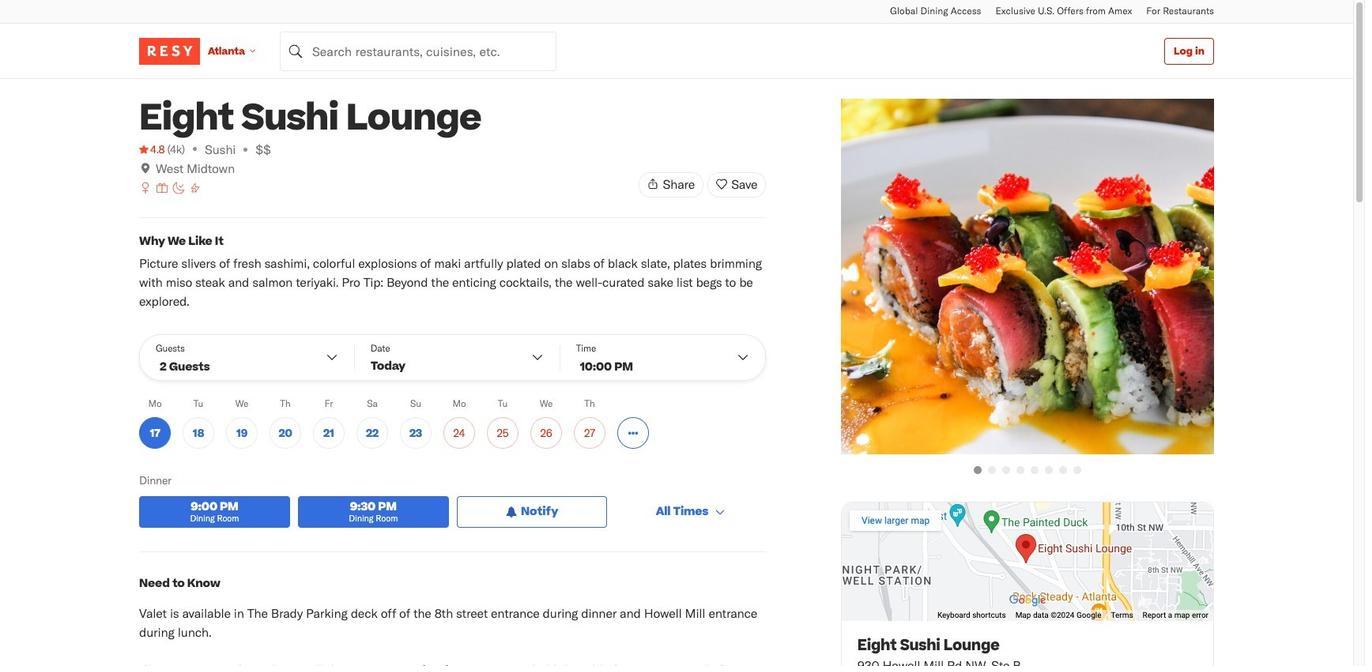 Task type: vqa. For each thing, say whether or not it's contained in the screenshot.
4.1 out of 5 stars image
no



Task type: describe. For each thing, give the bounding box(es) containing it.
4.8 out of 5 stars image
[[139, 141, 165, 157]]



Task type: locate. For each thing, give the bounding box(es) containing it.
Search restaurants, cuisines, etc. text field
[[280, 31, 556, 71]]

None field
[[280, 31, 556, 71]]



